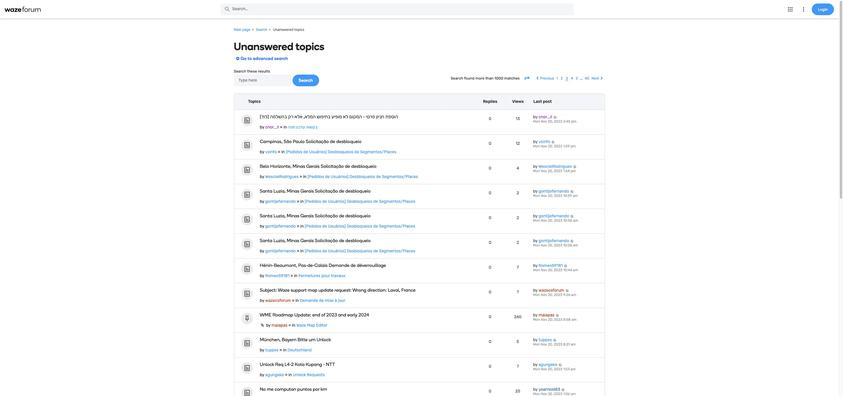 Task type: describe. For each thing, give the bounding box(es) containing it.
mon nov 20, 2023 9:26 am
[[533, 293, 576, 297]]

7 for subject: waze support map update request: wrong direction: laval, france
[[517, 290, 519, 295]]

unlock req l4-2 kota kupang - ntt link
[[260, 362, 435, 368]]

mon nov 20, 2023 8:58 am
[[533, 318, 577, 322]]

8:58
[[563, 318, 571, 322]]

4 button
[[571, 76, 573, 81]]

main page
[[234, 28, 250, 32]]

20, for [לוד] הוספת חניון פרטי - המקום לא מופיע בחיפוש המלא, אלא רק בהשלמה link at the top of page
[[548, 120, 553, 124]]

mon for subject: waze support map update request: wrong direction: laval, france link
[[533, 293, 540, 297]]

nov for second santa luzia, minas gerais solicitação de desbloqueio link from the bottom
[[541, 219, 547, 223]]

de-
[[308, 263, 314, 268]]

wazecsforum for by wazecsforum
[[539, 288, 564, 293]]

2 0 from the top
[[489, 141, 491, 146]]

solicitação for third santa luzia, minas gerais solicitação de desbloqueio link
[[315, 238, 338, 244]]

by wescleirodrigues » in [pedidos de usuários] desbloqueios de segmentos/places
[[260, 175, 418, 180]]

matches
[[504, 76, 520, 80]]

1 button
[[556, 76, 558, 81]]

2023 for third santa luzia, minas gerais solicitação de desbloqueio link
[[554, 244, 562, 248]]

requests
[[307, 373, 325, 378]]

münchen, bayern bitte um unlock
[[260, 337, 331, 343]]

by yoarnold83
[[533, 388, 560, 392]]

0 vertical spatial topics
[[294, 28, 304, 32]]

paperclip image
[[260, 324, 265, 328]]

wazecsforum link for by wazecsforum
[[539, 288, 564, 293]]

2023 for [לוד] הוספת חניון פרטי - המקום לא מופיע בחיפוש המלא, אלא רק בהשלמה link at the top of page
[[554, 120, 562, 124]]

1 vertical spatial demande
[[300, 299, 318, 304]]

5 button
[[575, 76, 578, 81]]

0 vertical spatial unanswered
[[273, 28, 293, 32]]

cnor_il link for by cnor_il » in בקשות עדכון מפה
[[265, 125, 279, 130]]

5 20, from the top
[[548, 219, 553, 223]]

1 10:58 from the top
[[563, 219, 572, 223]]

by gontijofernando » in [pedidos de usuários] desbloqueios de segmentos/places for second santa luzia, minas gerais solicitação de desbloqueio link from the bottom
[[260, 224, 415, 229]]

pm for desbloqueio
[[571, 169, 576, 173]]

3 santa luzia, minas gerais solicitação de desbloqueio link from the top
[[260, 238, 435, 244]]

מופיע
[[331, 114, 342, 120]]

pour
[[321, 274, 330, 279]]

unanswered inside main content
[[234, 40, 293, 53]]

mon for campinas, são paulo solicitação de desbloqueio 'link'
[[533, 145, 540, 149]]

4 for 4
[[517, 166, 519, 171]]

1 0 from the top
[[489, 117, 491, 121]]

by agungeka
[[533, 363, 557, 368]]

1
[[556, 76, 558, 80]]

hénin-beaumont, pas-de-calais demande de déverrouillage link
[[260, 263, 435, 268]]

bayern
[[282, 337, 296, 343]]

mon nov 20, 2023 2:45 pm
[[533, 120, 576, 124]]

update
[[318, 288, 333, 293]]

france
[[401, 288, 416, 293]]

בקשות עדכון מפה link
[[288, 125, 318, 130]]

deutschland link
[[288, 348, 312, 353]]

solicitação for second santa luzia, minas gerais solicitação de desbloqueio link from the bottom
[[315, 213, 338, 219]]

wescleirodrigues for by wescleirodrigues » in [pedidos de usuários] desbloqueios de segmentos/places
[[265, 175, 299, 180]]

Search these results search field
[[234, 69, 320, 86]]

1000
[[494, 76, 503, 80]]

wme roadmap update: end of 2023 and early 2024
[[260, 313, 369, 318]]

pm for לא
[[571, 120, 576, 124]]

20, for subject: waze support map update request: wrong direction: laval, france link
[[548, 293, 553, 297]]

wme
[[260, 313, 271, 318]]

פרטי
[[366, 114, 375, 120]]

nov for hénin-beaumont, pas-de-calais demande de déverrouillage link
[[541, 268, 547, 273]]

replies
[[483, 99, 497, 104]]

לא
[[343, 114, 348, 120]]

paulo
[[293, 139, 305, 145]]

20, for unlock req l4-2 kota kupang - ntt link
[[548, 368, 553, 372]]

הוספת
[[385, 114, 398, 120]]

בחיפוש
[[317, 114, 330, 120]]

20, for münchen, bayern bitte um unlock link
[[548, 343, 553, 347]]

by gontijofernando for third santa luzia, minas gerais solicitação de desbloqueio link
[[533, 239, 569, 244]]

by maiapas
[[533, 313, 555, 318]]

unanswered topics inside main content
[[234, 40, 324, 53]]

search found more than 1000 matches
[[451, 76, 521, 80]]

belo horizonte, minas gerais solicitação de desbloqueio
[[260, 164, 376, 169]]

maiapas for by maiapas
[[539, 313, 555, 318]]

map
[[307, 323, 315, 328]]

by wescleirodrigues
[[533, 164, 572, 169]]

agungeka for by agungeka
[[539, 363, 557, 368]]

views
[[512, 99, 524, 104]]

5 0 from the top
[[489, 216, 491, 221]]

topics
[[248, 99, 261, 104]]

minas for second santa luzia, minas gerais solicitação de desbloqueio link from the bottom
[[287, 213, 299, 219]]

20, for hénin-beaumont, pas-de-calais demande de déverrouillage link
[[548, 268, 553, 273]]

1:54
[[563, 169, 570, 173]]

nov for wme roadmap update: end of 2023 and early 2024 link
[[541, 318, 547, 322]]

last post
[[533, 99, 552, 104]]

fermetures pour travaux link
[[298, 274, 345, 279]]

demande de mise à jour link
[[300, 299, 345, 304]]

רק
[[288, 114, 293, 120]]

9 0 from the top
[[489, 315, 491, 320]]

2024
[[358, 313, 369, 318]]

go to last post image for subject: waze support map update request: wrong direction: laval, france
[[565, 289, 569, 292]]

mon nov 20, 2023 10:58 am for second santa luzia, minas gerais solicitação de desbloqueio link from the bottom
[[533, 219, 578, 223]]

results
[[258, 69, 270, 74]]

subject:
[[260, 288, 277, 293]]

early
[[347, 313, 357, 318]]

4 20, from the top
[[548, 194, 553, 198]]

nov for third santa luzia, minas gerais solicitação de desbloqueio link
[[541, 244, 547, 248]]

wescleirodrigues for by wescleirodrigues
[[539, 164, 572, 169]]

campinas, são paulo solicitação de desbloqueio link
[[260, 139, 435, 145]]

0 horizontal spatial maiapas link
[[272, 323, 287, 328]]

yoarnold83 link
[[539, 388, 560, 392]]

last
[[533, 99, 542, 104]]

7 for hénin-beaumont, pas-de-calais demande de déverrouillage
[[517, 265, 519, 270]]

romeo59181 link for by romeo59181 » in fermetures pour travaux
[[265, 274, 289, 279]]

um
[[309, 337, 316, 343]]

6 20, from the top
[[548, 244, 553, 248]]

nov for campinas, são paulo solicitação de desbloqueio 'link'
[[541, 145, 547, 149]]

por
[[313, 387, 319, 392]]

0 vertical spatial unanswered topics
[[272, 28, 304, 32]]

by cnor_il
[[533, 115, 552, 120]]

jour
[[338, 299, 345, 304]]

אלא
[[295, 114, 302, 120]]

romeo59181 link for by romeo59181
[[539, 264, 563, 268]]

2023 right of
[[326, 313, 337, 318]]

mon nov 20, 2023 8:31 am
[[533, 343, 576, 347]]

7 for unlock req l4-2 kota kupang - ntt
[[517, 364, 519, 369]]

minas for belo horizonte, minas gerais solicitação de desbloqueio link at the top of the page
[[293, 164, 305, 169]]

by tuppes » in deutschland
[[260, 348, 312, 353]]

minas for third santa luzia, minas gerais solicitação de desbloqueio link
[[287, 238, 299, 244]]

2023 for münchen, bayern bitte um unlock link
[[554, 343, 562, 347]]

map
[[308, 288, 317, 293]]

next button
[[592, 75, 604, 82]]

בהשלמה
[[270, 114, 287, 120]]

0 vertical spatial demande
[[329, 263, 349, 268]]

4 mon from the top
[[533, 194, 540, 198]]

10:44
[[563, 268, 572, 273]]

mon for hénin-beaumont, pas-de-calais demande de déverrouillage link
[[533, 268, 540, 273]]

fermetures
[[298, 274, 320, 279]]

…
[[580, 77, 582, 81]]

Type here search field
[[234, 75, 291, 86]]

nov for subject: waze support map update request: wrong direction: laval, france link
[[541, 293, 547, 297]]

by vsinfo
[[533, 140, 550, 145]]

2 10:58 from the top
[[563, 244, 572, 248]]

by gontijofernando » in [pedidos de usuários] desbloqueios de segmentos/places for 3rd santa luzia, minas gerais solicitação de desbloqueio link from the bottom
[[260, 199, 415, 204]]

subject: waze support map update request: wrong direction: laval, france
[[260, 288, 416, 293]]

2 santa from the top
[[260, 213, 272, 219]]

found
[[464, 76, 474, 80]]

[לוד]
[[260, 114, 269, 120]]

nov for belo horizonte, minas gerais solicitação de desbloqueio link at the top of the page
[[541, 169, 547, 173]]

agungeka for by agungeka » in unlock requests
[[265, 373, 284, 378]]

unlock requests link
[[293, 373, 325, 378]]

münchen,
[[260, 337, 281, 343]]

mon nov 20, 2023 10:58 am for third santa luzia, minas gerais solicitação de desbloqueio link
[[533, 244, 578, 248]]

1:59
[[563, 145, 570, 149]]

computan
[[275, 387, 296, 392]]

pas-
[[298, 263, 308, 268]]

10 0 from the top
[[489, 340, 491, 345]]

mon for münchen, bayern bitte um unlock link
[[533, 343, 540, 347]]

waze map editor link
[[296, 323, 327, 328]]

by maiapas » in waze map editor
[[265, 323, 327, 328]]

ntt
[[326, 362, 335, 368]]

10:59
[[563, 194, 572, 198]]

1:53
[[563, 368, 570, 372]]

[לוד] הוספת חניון פרטי - המקום לא מופיע בחיפוש המלא, אלא רק בהשלמה
[[260, 114, 398, 120]]

mon for [לוד] הוספת חניון פרטי - המקום לא מופיע בחיפוש המלא, אלא רק בהשלמה link at the top of page
[[533, 120, 540, 124]]

tuppes for by tuppes » in deutschland
[[265, 348, 279, 353]]

these
[[247, 69, 257, 74]]

request:
[[335, 288, 351, 293]]



Task type: locate. For each thing, give the bounding box(es) containing it.
2023 left 10:44
[[554, 268, 562, 273]]

מפה
[[288, 125, 295, 130]]

0 vertical spatial santa
[[260, 189, 272, 194]]

5 mon from the top
[[533, 219, 540, 223]]

mon nov 20, 2023 10:58 am up by romeo59181 at the right bottom
[[533, 244, 578, 248]]

unlock for münchen, bayern bitte um unlock
[[317, 337, 331, 343]]

agungeka link for by agungeka
[[539, 363, 557, 368]]

chevron left image
[[535, 77, 540, 80]]

cnor_il down post
[[539, 115, 552, 120]]

beaumont,
[[274, 263, 297, 268]]

horizonte,
[[270, 164, 291, 169]]

4 inside 4 5 … 40
[[571, 76, 573, 80]]

segmentos/places
[[360, 150, 396, 155], [382, 175, 418, 180], [379, 199, 415, 204], [379, 224, 415, 229], [379, 249, 415, 254]]

1 santa from the top
[[260, 189, 272, 194]]

nov up by romeo59181 at the right bottom
[[541, 244, 547, 248]]

2023 for belo horizonte, minas gerais solicitação de desbloqueio link at the top of the page
[[554, 169, 562, 173]]

8 mon from the top
[[533, 293, 540, 297]]

0 horizontal spatial wescleirodrigues
[[265, 175, 299, 180]]

tuppes link for by tuppes
[[539, 338, 552, 343]]

20, left 8:31
[[548, 343, 553, 347]]

am
[[573, 194, 578, 198], [573, 219, 578, 223], [573, 244, 578, 248], [573, 268, 578, 273], [571, 293, 576, 297], [571, 318, 577, 322], [571, 343, 576, 347], [571, 368, 576, 372]]

20, for belo horizonte, minas gerais solicitação de desbloqueio link at the top of the page
[[548, 169, 553, 173]]

mon for wme roadmap update: end of 2023 and early 2024 link
[[533, 318, 540, 322]]

cnor_il link for by cnor_il
[[539, 115, 552, 120]]

1 vertical spatial -
[[323, 362, 325, 368]]

unanswered right search link
[[273, 28, 293, 32]]

tuppes link for by tuppes » in deutschland
[[265, 348, 279, 353]]

1 horizontal spatial -
[[363, 114, 365, 120]]

2 vertical spatial santa
[[260, 238, 272, 244]]

go to last post image
[[553, 116, 557, 119], [551, 141, 555, 144], [573, 166, 577, 168], [570, 190, 574, 193], [570, 215, 574, 218], [570, 240, 574, 243], [556, 314, 559, 317], [553, 339, 557, 342], [561, 389, 565, 392]]

nov up by wescleirodrigues
[[541, 145, 547, 149]]

maiapas link
[[539, 313, 555, 318], [272, 323, 287, 328]]

romeo59181 link left 10:44
[[539, 264, 563, 268]]

nov up by wazecsforum
[[541, 268, 547, 273]]

go to last post image
[[564, 265, 568, 268], [565, 289, 569, 292], [558, 364, 562, 367]]

roadmap
[[273, 313, 293, 318]]

6 nov from the top
[[541, 244, 547, 248]]

search inside "search field"
[[234, 69, 246, 74]]

nov left 10:59
[[541, 194, 547, 198]]

10 nov from the top
[[541, 343, 547, 347]]

search left these
[[234, 69, 246, 74]]

1 by gontijofernando » in [pedidos de usuários] desbloqueios de segmentos/places from the top
[[260, 199, 415, 204]]

unanswered topics main content
[[234, 40, 605, 396]]

wescleirodrigues link down horizonte,
[[265, 175, 299, 180]]

2 vertical spatial unlock
[[293, 373, 306, 378]]

2 7 from the top
[[517, 290, 519, 295]]

1 nov from the top
[[541, 120, 547, 124]]

2023 for wme roadmap update: end of 2023 and early 2024 link
[[554, 318, 562, 322]]

1 horizontal spatial maiapas link
[[539, 313, 555, 318]]

vsinfo
[[539, 140, 550, 145], [265, 150, 277, 155]]

mon nov 20, 2023 10:58 am down mon nov 20, 2023 10:59 am
[[533, 219, 578, 223]]

2023 for unlock req l4-2 kota kupang - ntt link
[[554, 368, 562, 372]]

2023 left 1:59
[[554, 145, 562, 149]]

0 vertical spatial waze
[[278, 288, 290, 293]]

0 vertical spatial vsinfo link
[[539, 140, 550, 145]]

waze left support at the left bottom
[[278, 288, 290, 293]]

pm right 1:54
[[571, 169, 576, 173]]

1 vertical spatial tuppes
[[265, 348, 279, 353]]

nov for [לוד] הוספת חניון פרטי - המקום לא מופיע בחיפוש המלא, אלא רק בהשלמה link at the top of page
[[541, 120, 547, 124]]

bitte
[[298, 337, 308, 343]]

20, left 1:54
[[548, 169, 553, 173]]

nov
[[541, 120, 547, 124], [541, 145, 547, 149], [541, 169, 547, 173], [541, 194, 547, 198], [541, 219, 547, 223], [541, 244, 547, 248], [541, 268, 547, 273], [541, 293, 547, 297], [541, 318, 547, 322], [541, 343, 547, 347], [541, 368, 547, 372]]

0 horizontal spatial romeo59181 link
[[265, 274, 289, 279]]

tuppes link left 8:31
[[539, 338, 552, 343]]

חניון
[[376, 114, 384, 120]]

0 vertical spatial wescleirodrigues link
[[539, 164, 572, 169]]

8 nov from the top
[[541, 293, 547, 297]]

2023 left 1:54
[[554, 169, 562, 173]]

1 horizontal spatial search
[[256, 28, 267, 32]]

1 horizontal spatial agungeka link
[[539, 363, 557, 368]]

luzia, for 3rd santa luzia, minas gerais solicitação de desbloqueio link from the bottom
[[273, 189, 286, 194]]

vsinfo down campinas,
[[265, 150, 277, 155]]

1 7 from the top
[[517, 265, 519, 270]]

0 horizontal spatial agungeka link
[[265, 373, 284, 378]]

nov left 1:54
[[541, 169, 547, 173]]

2 luzia, from the top
[[273, 213, 286, 219]]

search for search found more than 1000 matches
[[451, 76, 463, 80]]

0 vertical spatial go to last post image
[[564, 265, 568, 268]]

minas for 3rd santa luzia, minas gerais solicitação de desbloqueio link from the bottom
[[287, 189, 299, 194]]

1 vertical spatial by gontijofernando » in [pedidos de usuários] desbloqueios de segmentos/places
[[260, 224, 415, 229]]

nov down last post
[[541, 120, 547, 124]]

more
[[475, 76, 484, 80]]

nov for unlock req l4-2 kota kupang - ntt link
[[541, 368, 547, 372]]

2023 left 8:31
[[554, 343, 562, 347]]

1 vertical spatial santa luzia, minas gerais solicitação de desbloqueio link
[[260, 213, 435, 219]]

cnor_il link down בהשלמה
[[265, 125, 279, 130]]

gontijofernando
[[539, 189, 569, 194], [265, 199, 296, 204], [539, 214, 569, 219], [265, 224, 296, 229], [539, 239, 569, 244], [265, 249, 296, 254]]

pm right 1:59
[[571, 145, 576, 149]]

2023 left 10:59
[[554, 194, 562, 198]]

7 mon from the top
[[533, 268, 540, 273]]

update:
[[294, 313, 311, 318]]

0 horizontal spatial tuppes
[[265, 348, 279, 353]]

previous button
[[535, 75, 554, 82]]

1 horizontal spatial wazecsforum link
[[539, 288, 564, 293]]

romeo59181 down beaumont, at the left of page
[[265, 274, 289, 279]]

me
[[267, 387, 274, 392]]

wazecsforum down subject:
[[265, 299, 291, 304]]

maiapas left 8:58
[[539, 313, 555, 318]]

luzia, for third santa luzia, minas gerais solicitação de desbloqueio link
[[273, 238, 286, 244]]

2 20, from the top
[[548, 145, 553, 149]]

20, left 1:59
[[548, 145, 553, 149]]

0 vertical spatial 5
[[576, 76, 578, 80]]

1 horizontal spatial wescleirodrigues
[[539, 164, 572, 169]]

2023
[[554, 120, 562, 124], [554, 145, 562, 149], [554, 169, 562, 173], [554, 194, 562, 198], [554, 219, 562, 223], [554, 244, 562, 248], [554, 268, 562, 273], [554, 293, 562, 297], [326, 313, 337, 318], [554, 318, 562, 322], [554, 343, 562, 347], [554, 368, 562, 372]]

1 vertical spatial unlock
[[260, 362, 274, 368]]

1 vertical spatial mon nov 20, 2023 10:58 am
[[533, 244, 578, 248]]

- left פרטי
[[363, 114, 365, 120]]

0 vertical spatial by gontijofernando » in [pedidos de usuários] desbloqueios de segmentos/places
[[260, 199, 415, 204]]

1 2
[[556, 76, 563, 80]]

nov up by agungeka
[[541, 343, 547, 347]]

search for search these results
[[234, 69, 246, 74]]

7 0 from the top
[[489, 265, 491, 270]]

1 vertical spatial maiapas link
[[272, 323, 287, 328]]

cnor_il link down post
[[539, 115, 552, 120]]

by romeo59181
[[533, 264, 563, 268]]

nov up by yoarnold83 at the bottom
[[541, 368, 547, 372]]

wescleirodrigues link
[[539, 164, 572, 169], [265, 175, 299, 180]]

20, for campinas, são paulo solicitação de desbloqueio 'link'
[[548, 145, 553, 149]]

1 by gontijofernando from the top
[[533, 189, 569, 194]]

agungeka link
[[539, 363, 557, 368], [265, 373, 284, 378]]

4 nov from the top
[[541, 194, 547, 198]]

mon nov 20, 2023 10:44 am
[[533, 268, 578, 273]]

agungeka link down req
[[265, 373, 284, 378]]

vsinfo link
[[539, 140, 550, 145], [265, 150, 277, 155]]

0 horizontal spatial search
[[234, 69, 246, 74]]

1 vertical spatial unanswered
[[234, 40, 293, 53]]

3 7 from the top
[[517, 364, 519, 369]]

5 left the …
[[576, 76, 578, 80]]

0 vertical spatial cnor_il link
[[539, 115, 552, 120]]

1 horizontal spatial waze
[[296, 323, 306, 328]]

2 vertical spatial pm
[[571, 169, 576, 173]]

- left ntt on the bottom left of page
[[323, 362, 325, 368]]

hénin-beaumont, pas-de-calais demande de déverrouillage
[[260, 263, 386, 268]]

mon for unlock req l4-2 kota kupang - ntt link
[[533, 368, 540, 372]]

usuários]
[[309, 150, 327, 155], [331, 175, 349, 180], [328, 199, 346, 204], [328, 224, 346, 229], [328, 249, 346, 254]]

wazecsforum link down mon nov 20, 2023 10:44 am
[[539, 288, 564, 293]]

20, left 8:58
[[548, 318, 553, 322]]

3 santa luzia, minas gerais solicitação de desbloqueio from the top
[[260, 238, 371, 244]]

wazecsforum for by wazecsforum » in demande de mise à jour
[[265, 299, 291, 304]]

desbloqueio
[[336, 139, 361, 145], [351, 164, 376, 169], [345, 189, 371, 194], [345, 213, 371, 219], [345, 238, 371, 244]]

unanswered topics right search link
[[272, 28, 304, 32]]

demande down map
[[300, 299, 318, 304]]

laval,
[[388, 288, 400, 293]]

20, left 1:53
[[548, 368, 553, 372]]

2023 left 8:58
[[554, 318, 562, 322]]

2 vertical spatial santa luzia, minas gerais solicitação de desbloqueio link
[[260, 238, 435, 244]]

2 by gontijofernando from the top
[[533, 214, 569, 219]]

vsinfo for by vsinfo
[[539, 140, 550, 145]]

unlock left req
[[260, 362, 274, 368]]

by gontijofernando down mon nov 20, 2023 10:59 am
[[533, 214, 569, 219]]

1 vertical spatial tuppes link
[[265, 348, 279, 353]]

המלא,
[[304, 114, 316, 120]]

1 vertical spatial agungeka link
[[265, 373, 284, 378]]

unanswered down search link
[[234, 40, 293, 53]]

2 vertical spatial santa luzia, minas gerais solicitação de desbloqueio
[[260, 238, 371, 244]]

wazecsforum link
[[539, 288, 564, 293], [265, 299, 291, 304]]

subject: waze support map update request: wrong direction: laval, france link
[[260, 288, 435, 293]]

1 horizontal spatial cnor_il
[[539, 115, 552, 120]]

4 down 12
[[517, 166, 519, 171]]

nov down mon nov 20, 2023 10:59 am
[[541, 219, 547, 223]]

gontijofernando link
[[539, 189, 569, 194], [265, 199, 296, 204], [539, 214, 569, 219], [265, 224, 296, 229], [539, 239, 569, 244], [265, 249, 296, 254]]

6 mon from the top
[[533, 244, 540, 248]]

by gontijofernando up by romeo59181 at the right bottom
[[533, 239, 569, 244]]

2023 for second santa luzia, minas gerais solicitação de desbloqueio link from the bottom
[[554, 219, 562, 223]]

1 horizontal spatial demande
[[329, 263, 349, 268]]

3 by gontijofernando » in [pedidos de usuários] desbloqueios de segmentos/places from the top
[[260, 249, 415, 254]]

go to last post image up "9:26"
[[565, 289, 569, 292]]

1 mon nov 20, 2023 10:58 am from the top
[[533, 219, 578, 223]]

romeo59181 left 10:44
[[539, 264, 563, 268]]

0 horizontal spatial 5
[[517, 340, 519, 345]]

3 20, from the top
[[548, 169, 553, 173]]

0 vertical spatial pm
[[571, 120, 576, 124]]

luzia, for second santa luzia, minas gerais solicitação de desbloqueio link from the bottom
[[273, 213, 286, 219]]

1 horizontal spatial unlock
[[293, 373, 306, 378]]

wescleirodrigues down mon nov 20, 2023 1:59 pm
[[539, 164, 572, 169]]

8 0 from the top
[[489, 290, 491, 295]]

next
[[592, 76, 599, 80]]

1 horizontal spatial agungeka
[[539, 363, 557, 368]]

cnor_il for by cnor_il
[[539, 115, 552, 120]]

2 santa luzia, minas gerais solicitação de desbloqueio from the top
[[260, 213, 371, 219]]

pm right "2:45"
[[571, 120, 576, 124]]

0 horizontal spatial 4
[[517, 166, 519, 171]]

go to last post image for hénin-beaumont, pas-de-calais demande de déverrouillage
[[564, 265, 568, 268]]

3 luzia, from the top
[[273, 238, 286, 244]]

search
[[256, 28, 267, 32], [234, 69, 246, 74], [451, 76, 463, 80]]

são
[[284, 139, 292, 145]]

cnor_il down בהשלמה
[[265, 125, 279, 130]]

2023 down mon nov 20, 2023 10:59 am
[[554, 219, 562, 223]]

demande up travaux
[[329, 263, 349, 268]]

tuppes link down münchen,
[[265, 348, 279, 353]]

0 horizontal spatial wazecsforum link
[[265, 299, 291, 304]]

vsinfo for by vsinfo » in [pedidos de usuários] desbloqueios de segmentos/places
[[265, 150, 277, 155]]

vsinfo left 1:59
[[539, 140, 550, 145]]

2023 for 3rd santa luzia, minas gerais solicitação de desbloqueio link from the bottom
[[554, 194, 562, 198]]

0 vertical spatial -
[[363, 114, 365, 120]]

0 horizontal spatial wescleirodrigues link
[[265, 175, 299, 180]]

santa luzia, minas gerais solicitação de desbloqueio
[[260, 189, 371, 194], [260, 213, 371, 219], [260, 238, 371, 244]]

by gontijofernando down mon nov 20, 2023 1:54 pm
[[533, 189, 569, 194]]

4 for 4 5 … 40
[[571, 76, 573, 80]]

no me computan puntos por km
[[260, 387, 327, 392]]

by gontijofernando for second santa luzia, minas gerais solicitação de desbloqueio link from the bottom
[[533, 214, 569, 219]]

unanswered topics down search link
[[234, 40, 324, 53]]

campinas, são paulo solicitação de desbloqueio
[[260, 139, 361, 145]]

by
[[533, 115, 538, 120], [260, 125, 264, 130], [533, 140, 538, 145], [260, 150, 264, 155], [533, 164, 538, 169], [260, 175, 264, 180], [533, 189, 538, 194], [260, 199, 264, 204], [533, 214, 538, 219], [260, 224, 264, 229], [533, 239, 538, 244], [260, 249, 264, 254], [533, 264, 538, 268], [260, 274, 264, 279], [533, 288, 538, 293], [260, 299, 264, 304], [533, 313, 538, 318], [266, 323, 271, 328], [533, 338, 538, 343], [260, 348, 264, 353], [533, 363, 538, 368], [260, 373, 264, 378], [533, 388, 538, 392]]

mon nov 20, 2023 10:58 am
[[533, 219, 578, 223], [533, 244, 578, 248]]

travaux
[[331, 274, 345, 279]]

1 vertical spatial 7
[[517, 290, 519, 295]]

2 vertical spatial by gontijofernando
[[533, 239, 569, 244]]

5 left by tuppes
[[517, 340, 519, 345]]

by gontijofernando for 3rd santa luzia, minas gerais solicitação de desbloqueio link from the bottom
[[533, 189, 569, 194]]

belo horizonte, minas gerais solicitação de desbloqueio link
[[260, 164, 435, 169]]

8 20, from the top
[[548, 293, 553, 297]]

1 horizontal spatial 5
[[576, 76, 578, 80]]

9:26
[[563, 293, 570, 297]]

0 vertical spatial 4
[[571, 76, 573, 80]]

7 nov from the top
[[541, 268, 547, 273]]

direction:
[[367, 288, 387, 293]]

0 vertical spatial cnor_il
[[539, 115, 552, 120]]

maiapas link left 8:58
[[539, 313, 555, 318]]

2 vertical spatial 7
[[517, 364, 519, 369]]

1 vertical spatial unanswered topics
[[234, 40, 324, 53]]

1 vertical spatial cnor_il link
[[265, 125, 279, 130]]

0 vertical spatial santa luzia, minas gerais solicitação de desbloqueio
[[260, 189, 371, 194]]

1 vertical spatial 4
[[517, 166, 519, 171]]

1 horizontal spatial vsinfo
[[539, 140, 550, 145]]

go to last post image up 10:44
[[564, 265, 568, 268]]

solicitação for 3rd santa luzia, minas gerais solicitação de desbloqueio link from the bottom
[[315, 189, 338, 194]]

2023 up by romeo59181 at the right bottom
[[554, 244, 562, 248]]

unlock right um
[[317, 337, 331, 343]]

agungeka left 1:53
[[539, 363, 557, 368]]

wescleirodrigues down horizonte,
[[265, 175, 299, 180]]

בקשות
[[306, 125, 318, 130]]

unlock for by agungeka » in unlock requests
[[293, 373, 306, 378]]

9 20, from the top
[[548, 318, 553, 322]]

mise
[[325, 299, 334, 304]]

tuppes down münchen,
[[265, 348, 279, 353]]

solicitação for belo horizonte, minas gerais solicitação de desbloqueio link at the top of the page
[[321, 164, 344, 169]]

0 vertical spatial santa luzia, minas gerais solicitação de desbloqueio link
[[260, 189, 435, 194]]

romeo59181 for by romeo59181 » in fermetures pour travaux
[[265, 274, 289, 279]]

11 nov from the top
[[541, 368, 547, 372]]

münchen, bayern bitte um unlock link
[[260, 337, 435, 343]]

20,
[[548, 120, 553, 124], [548, 145, 553, 149], [548, 169, 553, 173], [548, 194, 553, 198], [548, 219, 553, 223], [548, 244, 553, 248], [548, 268, 553, 273], [548, 293, 553, 297], [548, 318, 553, 322], [548, 343, 553, 347], [548, 368, 553, 372]]

go to last post image for unlock req l4-2 kota kupang - ntt
[[558, 364, 562, 367]]

romeo59181 for by romeo59181
[[539, 264, 563, 268]]

maiapas for by maiapas » in waze map editor
[[272, 323, 287, 328]]

1 vertical spatial luzia,
[[273, 213, 286, 219]]

no me computan puntos por km link
[[260, 387, 435, 392]]

chevron right image
[[599, 77, 604, 80]]

romeo59181 link
[[539, 264, 563, 268], [265, 274, 289, 279]]

vsinfo link for by vsinfo » in [pedidos de usuários] desbloqueios de segmentos/places
[[265, 150, 277, 155]]

1 vertical spatial romeo59181 link
[[265, 274, 289, 279]]

1 luzia, from the top
[[273, 189, 286, 194]]

2 mon nov 20, 2023 10:58 am from the top
[[533, 244, 578, 248]]

260
[[514, 315, 522, 320]]

5 nov from the top
[[541, 219, 547, 223]]

2023 for subject: waze support map update request: wrong direction: laval, france link
[[554, 293, 562, 297]]

3 santa from the top
[[260, 238, 272, 244]]

km
[[321, 387, 327, 392]]

2 button
[[560, 76, 563, 81]]

search for search
[[256, 28, 267, 32]]

by gontijofernando » in [pedidos de usuários] desbloqueios de segmentos/places
[[260, 199, 415, 204], [260, 224, 415, 229], [260, 249, 415, 254]]

by gontijofernando » in [pedidos de usuários] desbloqueios de segmentos/places for third santa luzia, minas gerais solicitação de desbloqueio link
[[260, 249, 415, 254]]

1 vertical spatial cnor_il
[[265, 125, 279, 130]]

by vsinfo » in [pedidos de usuários] desbloqueios de segmentos/places
[[260, 150, 396, 155]]

1 20, from the top
[[548, 120, 553, 124]]

topics inside unanswered topics main content
[[295, 40, 324, 53]]

0 horizontal spatial romeo59181
[[265, 274, 289, 279]]

0 horizontal spatial demande
[[300, 299, 318, 304]]

2023 for campinas, são paulo solicitação de desbloqueio 'link'
[[554, 145, 562, 149]]

1 vertical spatial topics
[[295, 40, 324, 53]]

»
[[280, 125, 282, 130], [278, 150, 280, 155], [300, 175, 302, 180], [297, 199, 299, 204], [297, 224, 299, 229], [297, 249, 299, 254], [290, 274, 293, 279], [292, 299, 294, 304], [288, 323, 291, 328], [280, 348, 282, 353], [285, 373, 287, 378]]

wazecsforum link for by wazecsforum » in demande de mise à jour
[[265, 299, 291, 304]]

0 vertical spatial maiapas link
[[539, 313, 555, 318]]

2 nov from the top
[[541, 145, 547, 149]]

0 horizontal spatial unlock
[[260, 362, 274, 368]]

2 by gontijofernando » in [pedidos de usuários] desbloqueios de segmentos/places from the top
[[260, 224, 415, 229]]

by agungeka » in unlock requests
[[260, 373, 325, 378]]

2 vertical spatial luzia,
[[273, 238, 286, 244]]

wazecsforum link down subject:
[[265, 299, 291, 304]]

in
[[283, 125, 287, 130], [281, 150, 285, 155], [303, 175, 307, 180], [300, 199, 304, 204], [300, 224, 304, 229], [300, 249, 304, 254], [294, 274, 297, 279], [295, 299, 299, 304], [292, 323, 295, 328], [283, 348, 287, 353], [288, 373, 292, 378]]

11 0 from the top
[[489, 364, 491, 369]]

maiapas down roadmap
[[272, 323, 287, 328]]

20, left 10:59
[[548, 194, 553, 198]]

by wazecsforum » in demande de mise à jour
[[260, 299, 345, 304]]

1 horizontal spatial tuppes
[[539, 338, 552, 343]]

2 vertical spatial search
[[451, 76, 463, 80]]

20, down mon nov 20, 2023 10:59 am
[[548, 219, 553, 223]]

2023 for hénin-beaumont, pas-de-calais demande de déverrouillage link
[[554, 268, 562, 273]]

1 horizontal spatial vsinfo link
[[539, 140, 550, 145]]

1 horizontal spatial cnor_il link
[[539, 115, 552, 120]]

0 vertical spatial tuppes link
[[539, 338, 552, 343]]

10 20, from the top
[[548, 343, 553, 347]]

3 by gontijofernando from the top
[[533, 239, 569, 244]]

2 horizontal spatial unlock
[[317, 337, 331, 343]]

20, left "2:45"
[[548, 120, 553, 124]]

nov for münchen, bayern bitte um unlock link
[[541, 343, 547, 347]]

unlock down kota
[[293, 373, 306, 378]]

vsinfo link for by vsinfo
[[539, 140, 550, 145]]

wazecsforum down mon nov 20, 2023 10:44 am
[[539, 288, 564, 293]]

0 vertical spatial search
[[256, 28, 267, 32]]

20, for wme roadmap update: end of 2023 and early 2024 link
[[548, 318, 553, 322]]

5 inside 4 5 … 40
[[576, 76, 578, 80]]

vsinfo link left 1:59
[[539, 140, 550, 145]]

nov for 3rd santa luzia, minas gerais solicitação de desbloqueio link from the bottom
[[541, 194, 547, 198]]

1 vertical spatial wazecsforum
[[265, 299, 291, 304]]

by wazecsforum
[[533, 288, 564, 293]]

6 0 from the top
[[489, 240, 491, 245]]

cnor_il link
[[539, 115, 552, 120], [265, 125, 279, 130]]

20, up by romeo59181 at the right bottom
[[548, 244, 553, 248]]

11 mon from the top
[[533, 368, 540, 372]]

wescleirodrigues link for by wescleirodrigues » in [pedidos de usuários] desbloqueios de segmentos/places
[[265, 175, 299, 180]]

1 santa luzia, minas gerais solicitação de desbloqueio from the top
[[260, 189, 371, 194]]

agungeka link for by agungeka » in unlock requests
[[265, 373, 284, 378]]

12 0 from the top
[[489, 389, 491, 394]]

tuppes left 8:31
[[539, 338, 552, 343]]

0 vertical spatial agungeka
[[539, 363, 557, 368]]

wescleirodrigues link for by wescleirodrigues
[[539, 164, 572, 169]]

belo
[[260, 164, 269, 169]]

3 mon from the top
[[533, 169, 540, 173]]

cnor_il for by cnor_il » in בקשות עדכון מפה
[[265, 125, 279, 130]]

3 0 from the top
[[489, 166, 491, 171]]

req
[[275, 362, 283, 368]]

1 vertical spatial 5
[[517, 340, 519, 345]]

tuppes for by tuppes
[[539, 338, 552, 343]]

kupang
[[306, 362, 322, 368]]

0 horizontal spatial maiapas
[[272, 323, 287, 328]]

tuppes link
[[539, 338, 552, 343], [265, 348, 279, 353]]

click to jump to page… image
[[524, 76, 530, 80]]

1 vertical spatial wazecsforum link
[[265, 299, 291, 304]]

desbloqueios
[[328, 150, 353, 155], [350, 175, 375, 180], [347, 199, 372, 204], [347, 224, 372, 229], [347, 249, 372, 254]]

2 vertical spatial go to last post image
[[558, 364, 562, 367]]

0 vertical spatial by gontijofernando
[[533, 189, 569, 194]]

1 vertical spatial by gontijofernando
[[533, 214, 569, 219]]

10 mon from the top
[[533, 343, 540, 347]]

10:58 down 10:59
[[563, 219, 572, 223]]

0 horizontal spatial -
[[323, 362, 325, 368]]

unanswered
[[273, 28, 293, 32], [234, 40, 293, 53]]

wrong
[[352, 288, 366, 293]]

mon nov 20, 2023 1:53 am
[[533, 368, 576, 372]]

2 vertical spatial by gontijofernando » in [pedidos de usuários] desbloqueios de segmentos/places
[[260, 249, 415, 254]]

cnor_il
[[539, 115, 552, 120], [265, 125, 279, 130]]

0 vertical spatial unlock
[[317, 337, 331, 343]]

vsinfo link down campinas,
[[265, 150, 277, 155]]

1 vertical spatial vsinfo
[[265, 150, 277, 155]]

0 vertical spatial 7
[[517, 265, 519, 270]]

7 20, from the top
[[548, 268, 553, 273]]

1 horizontal spatial tuppes link
[[539, 338, 552, 343]]

9 mon from the top
[[533, 318, 540, 322]]

search right page on the left of page
[[256, 28, 267, 32]]

go to last post image up mon nov 20, 2023 1:53 am
[[558, 364, 562, 367]]

0 horizontal spatial agungeka
[[265, 373, 284, 378]]

hénin-
[[260, 263, 274, 268]]

agungeka down req
[[265, 373, 284, 378]]

2023 left "9:26"
[[554, 293, 562, 297]]

11 20, from the top
[[548, 368, 553, 372]]

2023 left "2:45"
[[554, 120, 562, 124]]

nov up by tuppes
[[541, 318, 547, 322]]

mon for belo horizonte, minas gerais solicitação de desbloqueio link at the top of the page
[[533, 169, 540, 173]]

1 vertical spatial wescleirodrigues link
[[265, 175, 299, 180]]

1 mon from the top
[[533, 120, 540, 124]]

waze left map at the left bottom of the page
[[296, 323, 306, 328]]

agungeka link left 1:53
[[539, 363, 557, 368]]

pm
[[571, 120, 576, 124], [571, 145, 576, 149], [571, 169, 576, 173]]

1 vertical spatial go to last post image
[[565, 289, 569, 292]]

9 nov from the top
[[541, 318, 547, 322]]

romeo59181
[[539, 264, 563, 268], [265, 274, 289, 279]]

20, left "9:26"
[[548, 293, 553, 297]]

20, left 10:44
[[548, 268, 553, 273]]

2 santa luzia, minas gerais solicitação de desbloqueio link from the top
[[260, 213, 435, 219]]

romeo59181 link down beaumont, at the left of page
[[265, 274, 289, 279]]

0 vertical spatial mon nov 20, 2023 10:58 am
[[533, 219, 578, 223]]

4 left 5 button
[[571, 76, 573, 80]]

2 mon from the top
[[533, 145, 540, 149]]

search left the 'found'
[[451, 76, 463, 80]]

2023 left 1:53
[[554, 368, 562, 372]]

10:58 up 10:44
[[563, 244, 572, 248]]

1 vertical spatial santa
[[260, 213, 272, 219]]

13
[[516, 117, 520, 121]]

nov up by maiapas
[[541, 293, 547, 297]]

maiapas link down roadmap
[[272, 323, 287, 328]]

1 vertical spatial wescleirodrigues
[[265, 175, 299, 180]]

0 horizontal spatial vsinfo link
[[265, 150, 277, 155]]

4 0 from the top
[[489, 191, 491, 196]]

3 nov from the top
[[541, 169, 547, 173]]

mon nov 20, 2023 10:59 am
[[533, 194, 578, 198]]

1 horizontal spatial wescleirodrigues link
[[539, 164, 572, 169]]

1 vertical spatial pm
[[571, 145, 576, 149]]

1 santa luzia, minas gerais solicitação de desbloqueio link from the top
[[260, 189, 435, 194]]

wescleirodrigues link down mon nov 20, 2023 1:59 pm
[[539, 164, 572, 169]]



Task type: vqa. For each thing, say whether or not it's contained in the screenshot.


